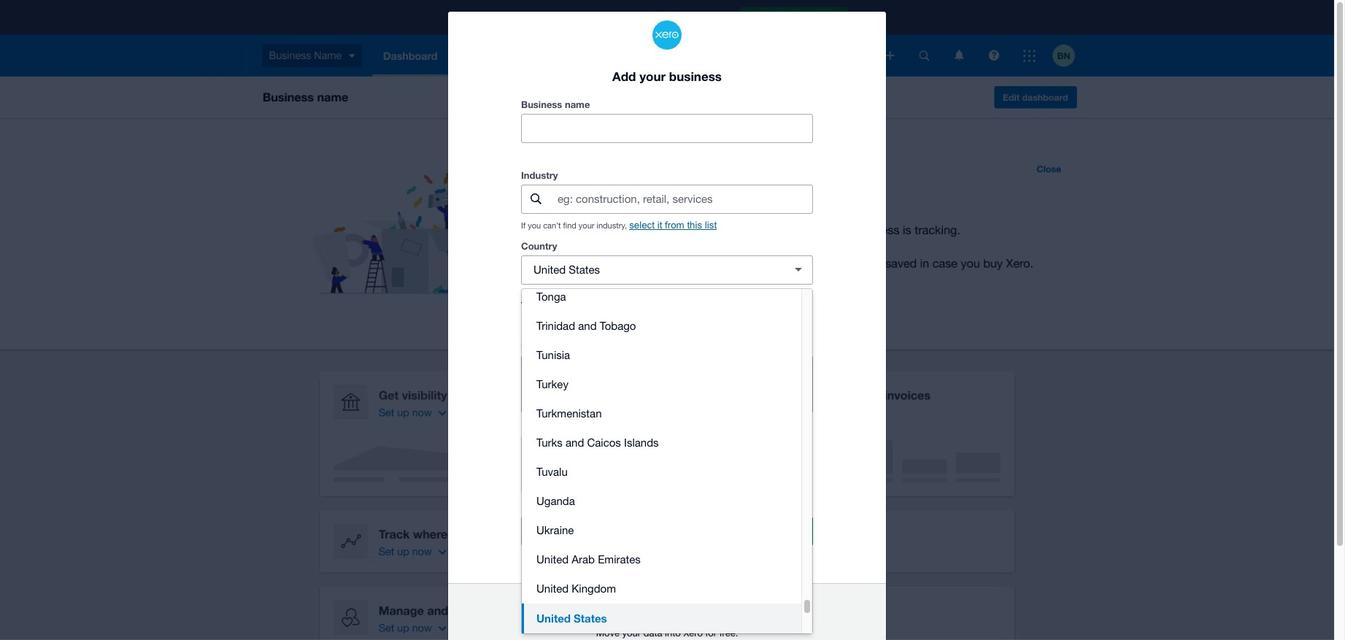 Task type: locate. For each thing, give the bounding box(es) containing it.
united left states
[[537, 612, 571, 625]]

united for united kingdom
[[537, 583, 569, 595]]

(utc-
[[565, 301, 587, 309]]

Country field
[[522, 256, 779, 284]]

united arab emirates button
[[522, 545, 802, 575]]

turks and caicos islands button
[[522, 429, 802, 458]]

your
[[640, 69, 666, 84], [579, 221, 595, 230], [623, 628, 641, 639]]

uganda
[[537, 495, 575, 507]]

0 horizontal spatial from
[[641, 610, 665, 623]]

your right the find
[[579, 221, 595, 230]]

trinidad
[[537, 320, 576, 332]]

tonga button
[[522, 282, 802, 312]]

time left 'zone:'
[[521, 300, 540, 309]]

0 vertical spatial you
[[528, 221, 541, 230]]

you inside the if you can't find your industry, select it from this list
[[528, 221, 541, 230]]

you
[[528, 221, 541, 230], [537, 340, 553, 352]]

1 united from the top
[[537, 553, 569, 566]]

united for united states
[[537, 612, 571, 625]]

business
[[521, 98, 563, 110]]

do
[[521, 340, 534, 352]]

clear image
[[784, 255, 814, 285]]

business
[[670, 69, 722, 84]]

your right add
[[640, 69, 666, 84]]

data
[[644, 628, 663, 639]]

united
[[537, 553, 569, 566], [537, 583, 569, 595], [537, 612, 571, 625]]

and right turks
[[566, 437, 584, 449]]

1 vertical spatial you
[[537, 340, 553, 352]]

united up the united states
[[537, 583, 569, 595]]

turkmenistan button
[[522, 399, 802, 429]]

ukraine
[[537, 524, 574, 537]]

if
[[521, 221, 526, 230]]

industry
[[521, 169, 558, 181]]

2 vertical spatial united
[[537, 612, 571, 625]]

tunisia
[[537, 349, 570, 361]]

just
[[587, 392, 604, 404]]

1 horizontal spatial time
[[641, 301, 658, 309]]

employees?
[[580, 340, 634, 352]]

your inside the if you can't find your industry, select it from this list
[[579, 221, 595, 230]]

Industry field
[[556, 185, 813, 213]]

united states group
[[522, 282, 813, 640]]

country
[[521, 240, 558, 252]]

from right it
[[665, 220, 685, 231]]

05:00)
[[587, 301, 609, 309]]

from up data
[[641, 610, 665, 623]]

islands
[[624, 437, 659, 449]]

search icon image
[[531, 194, 542, 205]]

united kingdom button
[[522, 575, 802, 604]]

trinidad and tobago
[[537, 320, 636, 332]]

turkey
[[537, 378, 569, 391]]

1 vertical spatial united
[[537, 583, 569, 595]]

you for can't
[[528, 221, 541, 230]]

1 vertical spatial your
[[579, 221, 595, 230]]

united states button
[[522, 604, 802, 634]]

united states
[[537, 612, 607, 625]]

2 united from the top
[[537, 583, 569, 595]]

time zone: (utc-05:00) eastern time (us & canada)
[[521, 300, 713, 309]]

0 vertical spatial united
[[537, 553, 569, 566]]

this
[[688, 220, 703, 231]]

find
[[563, 221, 577, 230]]

0 vertical spatial and
[[579, 320, 597, 332]]

3 united from the top
[[537, 612, 571, 625]]

ukraine button
[[522, 516, 802, 545]]

name
[[565, 98, 590, 110]]

xero image
[[653, 20, 682, 50]]

turks and caicos islands
[[537, 437, 659, 449]]

coming from quickbooks? move your data into xero for free.
[[596, 610, 739, 639]]

1 vertical spatial and
[[566, 437, 584, 449]]

zone:
[[543, 300, 563, 309]]

you right if
[[528, 221, 541, 230]]

and up do you have employees? at the bottom of page
[[579, 320, 597, 332]]

time left (us
[[641, 301, 658, 309]]

1 vertical spatial from
[[641, 610, 665, 623]]

2 vertical spatial your
[[623, 628, 641, 639]]

turkmenistan
[[537, 407, 602, 420]]

1 horizontal spatial from
[[665, 220, 685, 231]]

from inside coming from quickbooks? move your data into xero for free.
[[641, 610, 665, 623]]

tobago
[[600, 320, 636, 332]]

from
[[665, 220, 685, 231], [641, 610, 665, 623]]

united down ukraine
[[537, 553, 569, 566]]

and
[[579, 320, 597, 332], [566, 437, 584, 449]]

your left data
[[623, 628, 641, 639]]

buy
[[570, 525, 590, 538]]

turkey button
[[522, 370, 802, 399]]

you right do
[[537, 340, 553, 352]]

now
[[593, 525, 615, 538]]

united for united arab emirates
[[537, 553, 569, 566]]

your inside coming from quickbooks? move your data into xero for free.
[[623, 628, 641, 639]]

time
[[521, 300, 540, 309], [641, 301, 658, 309]]



Task type: describe. For each thing, give the bounding box(es) containing it.
xero
[[684, 628, 703, 639]]

&
[[676, 301, 681, 309]]

you for have
[[537, 340, 553, 352]]

buy now button
[[521, 517, 663, 546]]

do you have employees? group
[[521, 355, 814, 413]]

quickbooks?
[[668, 610, 738, 623]]

no,
[[549, 392, 566, 404]]

turks
[[537, 437, 563, 449]]

0 vertical spatial from
[[665, 220, 685, 231]]

united kingdom
[[537, 583, 616, 595]]

uganda button
[[522, 487, 802, 516]]

canada)
[[683, 301, 713, 309]]

0 vertical spatial your
[[640, 69, 666, 84]]

your for can't
[[579, 221, 595, 230]]

add
[[613, 69, 636, 84]]

tuvalu button
[[522, 458, 802, 487]]

tonga
[[537, 290, 566, 303]]

arab
[[572, 553, 595, 566]]

can't
[[543, 221, 561, 230]]

eastern
[[611, 301, 639, 309]]

trinidad and tobago button
[[522, 312, 802, 341]]

me
[[607, 392, 623, 404]]

list
[[705, 220, 717, 231]]

buy now
[[570, 525, 615, 538]]

if you can't find your industry, select it from this list
[[521, 220, 717, 231]]

free.
[[720, 628, 739, 639]]

tunisia button
[[522, 341, 802, 370]]

tuvalu
[[537, 466, 568, 478]]

move
[[596, 628, 620, 639]]

it's
[[569, 392, 584, 404]]

for
[[706, 628, 717, 639]]

(us
[[661, 301, 674, 309]]

time inside time zone: (utc-05:00) eastern time (us & canada)
[[641, 301, 658, 309]]

have
[[556, 340, 577, 352]]

add your business
[[613, 69, 722, 84]]

coming
[[597, 610, 638, 623]]

caicos
[[588, 437, 621, 449]]

and for trinidad
[[579, 320, 597, 332]]

your for quickbooks?
[[623, 628, 641, 639]]

into
[[665, 628, 681, 639]]

no, it's just me
[[549, 392, 623, 404]]

and for turks
[[566, 437, 584, 449]]

Business name field
[[522, 114, 813, 142]]

do you have employees?
[[521, 340, 634, 352]]

emirates
[[598, 553, 641, 566]]

business name
[[521, 98, 590, 110]]

kingdom
[[572, 583, 616, 595]]

select
[[630, 220, 655, 231]]

united arab emirates
[[537, 553, 641, 566]]

states
[[574, 612, 607, 625]]

select it from this list button
[[630, 220, 717, 231]]

0 horizontal spatial time
[[521, 300, 540, 309]]

industry,
[[597, 221, 627, 230]]

it
[[658, 220, 663, 231]]



Task type: vqa. For each thing, say whether or not it's contained in the screenshot.
Expense claims
no



